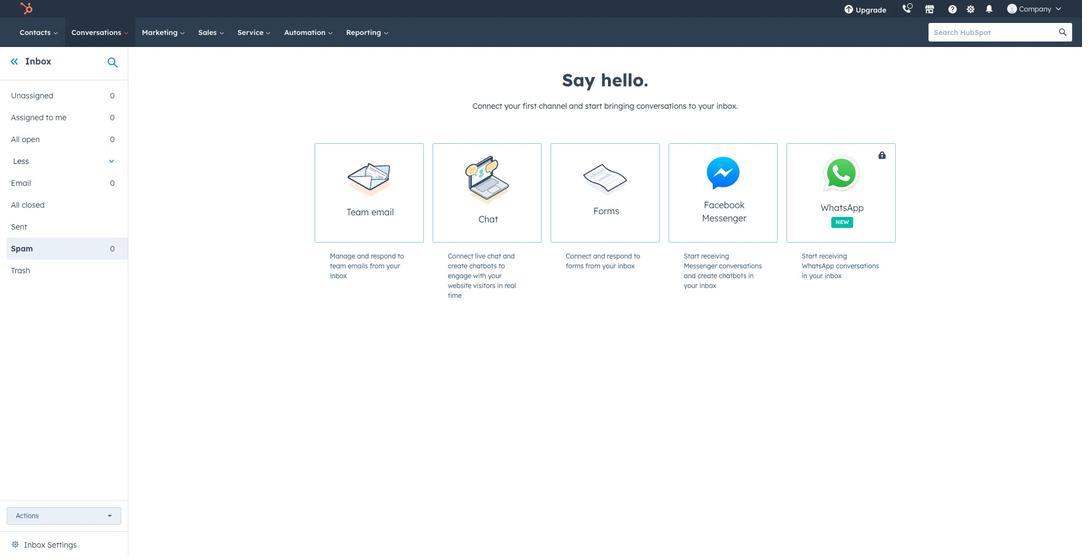 Task type: vqa. For each thing, say whether or not it's contained in the screenshot.


Task type: locate. For each thing, give the bounding box(es) containing it.
menu item
[[895, 0, 897, 17]]

0 horizontal spatial start
[[684, 252, 700, 260]]

bringing
[[605, 101, 635, 111]]

connect for forms
[[566, 252, 592, 260]]

contacts link
[[13, 17, 65, 47]]

3 0 from the top
[[110, 134, 115, 144]]

connect
[[473, 101, 503, 111], [448, 252, 474, 260], [566, 252, 592, 260]]

1 horizontal spatial start
[[802, 252, 818, 260]]

Facebook Messenger checkbox
[[669, 143, 778, 243]]

0 horizontal spatial create
[[448, 262, 468, 270]]

2 from from the left
[[586, 262, 601, 270]]

0 for assigned to me
[[110, 113, 115, 122]]

4 0 from the top
[[110, 178, 115, 188]]

all left the closed
[[11, 200, 20, 210]]

create inside start receiving messenger conversations and create chatbots in your inbox
[[698, 272, 718, 280]]

live
[[476, 252, 486, 260]]

1 0 from the top
[[110, 91, 115, 101]]

0 vertical spatial all
[[11, 134, 20, 144]]

assigned to me
[[11, 113, 67, 122]]

Chat checkbox
[[433, 143, 542, 243]]

respond down forms
[[607, 252, 632, 260]]

connect and respond to forms from your inbox
[[566, 252, 641, 270]]

Search HubSpot search field
[[929, 23, 1063, 42]]

contacts
[[20, 28, 53, 37]]

connect inside 'connect and respond to forms from your inbox'
[[566, 252, 592, 260]]

calling icon image
[[902, 4, 912, 14]]

visitors
[[474, 282, 496, 290]]

time
[[448, 291, 462, 300]]

receiving for whatsapp
[[820, 252, 848, 260]]

inbox
[[25, 56, 51, 67], [24, 540, 45, 550]]

calling icon button
[[898, 2, 917, 16]]

actions
[[16, 512, 39, 520]]

2 0 from the top
[[110, 113, 115, 122]]

all for all open
[[11, 134, 20, 144]]

say
[[562, 69, 596, 91]]

settings link
[[965, 3, 978, 14]]

all open
[[11, 134, 40, 144]]

email
[[372, 207, 394, 218]]

all closed button
[[7, 194, 115, 216]]

team email
[[347, 207, 394, 218]]

0 vertical spatial create
[[448, 262, 468, 270]]

1 start from the left
[[684, 252, 700, 260]]

assigned
[[11, 113, 44, 122]]

marketing
[[142, 28, 180, 37]]

reporting
[[346, 28, 383, 37]]

respond inside manage and respond to team emails from your inbox
[[371, 252, 396, 260]]

2 horizontal spatial in
[[802, 272, 808, 280]]

from right forms at the top
[[586, 262, 601, 270]]

1 vertical spatial chatbots
[[720, 272, 747, 280]]

chat
[[479, 213, 498, 224]]

company button
[[1001, 0, 1069, 17]]

start inside start receiving messenger conversations and create chatbots in your inbox
[[684, 252, 700, 260]]

start receiving messenger conversations and create chatbots in your inbox
[[684, 252, 763, 290]]

sent button
[[7, 216, 115, 238]]

conversations link
[[65, 17, 135, 47]]

in
[[749, 272, 754, 280], [802, 272, 808, 280], [498, 282, 503, 290]]

open
[[22, 134, 40, 144]]

1 all from the top
[[11, 134, 20, 144]]

receiving down facebook messenger
[[702, 252, 730, 260]]

and inside 'connect and respond to forms from your inbox'
[[594, 252, 606, 260]]

connect live chat and create chatbots to engage with your website visitors in real time
[[448, 252, 516, 300]]

respond
[[371, 252, 396, 260], [607, 252, 632, 260]]

chatbots
[[470, 262, 497, 270], [720, 272, 747, 280]]

2 receiving from the left
[[820, 252, 848, 260]]

1 horizontal spatial respond
[[607, 252, 632, 260]]

notifications image
[[985, 5, 995, 15]]

connect left first
[[473, 101, 503, 111]]

all
[[11, 134, 20, 144], [11, 200, 20, 210]]

me
[[55, 113, 67, 122]]

0 vertical spatial whatsapp
[[821, 202, 864, 213]]

0 horizontal spatial in
[[498, 282, 503, 290]]

receiving inside 'start receiving whatsapp conversations in your inbox'
[[820, 252, 848, 260]]

2 all from the top
[[11, 200, 20, 210]]

sales
[[198, 28, 219, 37]]

service
[[238, 28, 266, 37]]

inbox down contacts link
[[25, 56, 51, 67]]

team
[[330, 262, 346, 270]]

notifications button
[[981, 0, 999, 17]]

connect up engage
[[448, 252, 474, 260]]

inbox.
[[717, 101, 739, 111]]

and
[[569, 101, 583, 111], [357, 252, 369, 260], [503, 252, 515, 260], [594, 252, 606, 260], [684, 272, 696, 280]]

0 horizontal spatial receiving
[[702, 252, 730, 260]]

messenger
[[703, 213, 747, 224], [684, 262, 718, 270]]

less
[[13, 156, 29, 166]]

1 vertical spatial whatsapp
[[802, 262, 835, 270]]

receiving down "new"
[[820, 252, 848, 260]]

1 receiving from the left
[[702, 252, 730, 260]]

help button
[[944, 0, 962, 17]]

0 for all open
[[110, 134, 115, 144]]

receiving inside start receiving messenger conversations and create chatbots in your inbox
[[702, 252, 730, 260]]

5 0 from the top
[[110, 244, 115, 254]]

inbox
[[618, 262, 635, 270], [330, 272, 347, 280], [825, 272, 842, 280], [700, 282, 717, 290]]

from right the emails
[[370, 262, 385, 270]]

forms
[[566, 262, 584, 270]]

1 horizontal spatial in
[[749, 272, 754, 280]]

conversations inside start receiving messenger conversations and create chatbots in your inbox
[[720, 262, 763, 270]]

whatsapp inside 'start receiving whatsapp conversations in your inbox'
[[802, 262, 835, 270]]

marketplaces button
[[919, 0, 942, 17]]

all inside button
[[11, 200, 20, 210]]

inbox inside start receiving messenger conversations and create chatbots in your inbox
[[700, 282, 717, 290]]

1 horizontal spatial chatbots
[[720, 272, 747, 280]]

to
[[689, 101, 697, 111], [46, 113, 53, 122], [398, 252, 404, 260], [634, 252, 641, 260], [499, 262, 505, 270]]

receiving
[[702, 252, 730, 260], [820, 252, 848, 260]]

whatsapp
[[821, 202, 864, 213], [802, 262, 835, 270]]

start inside 'start receiving whatsapp conversations in your inbox'
[[802, 252, 818, 260]]

2 horizontal spatial conversations
[[837, 262, 880, 270]]

emails
[[348, 262, 368, 270]]

closed
[[22, 200, 45, 210]]

respond right manage
[[371, 252, 396, 260]]

to inside manage and respond to team emails from your inbox
[[398, 252, 404, 260]]

respond inside 'connect and respond to forms from your inbox'
[[607, 252, 632, 260]]

chat
[[488, 252, 501, 260]]

0
[[110, 91, 115, 101], [110, 113, 115, 122], [110, 134, 115, 144], [110, 178, 115, 188], [110, 244, 115, 254]]

1 horizontal spatial receiving
[[820, 252, 848, 260]]

0 horizontal spatial respond
[[371, 252, 396, 260]]

your
[[505, 101, 521, 111], [699, 101, 715, 111], [387, 262, 400, 270], [603, 262, 616, 270], [488, 272, 502, 280], [810, 272, 824, 280], [684, 282, 698, 290]]

connect inside connect live chat and create chatbots to engage with your website visitors in real time
[[448, 252, 474, 260]]

1 horizontal spatial create
[[698, 272, 718, 280]]

new
[[836, 218, 850, 225]]

0 horizontal spatial conversations
[[637, 101, 687, 111]]

create
[[448, 262, 468, 270], [698, 272, 718, 280]]

None checkbox
[[787, 143, 937, 243]]

conversations
[[637, 101, 687, 111], [720, 262, 763, 270], [837, 262, 880, 270]]

say hello.
[[562, 69, 649, 91]]

to inside connect live chat and create chatbots to engage with your website visitors in real time
[[499, 262, 505, 270]]

all closed
[[11, 200, 45, 210]]

receiving for messenger
[[702, 252, 730, 260]]

1 horizontal spatial from
[[586, 262, 601, 270]]

search button
[[1054, 23, 1073, 42]]

1 horizontal spatial conversations
[[720, 262, 763, 270]]

start
[[684, 252, 700, 260], [802, 252, 818, 260]]

none checkbox containing whatsapp
[[787, 143, 937, 243]]

1 vertical spatial inbox
[[24, 540, 45, 550]]

1 vertical spatial all
[[11, 200, 20, 210]]

1 from from the left
[[370, 262, 385, 270]]

and inside manage and respond to team emails from your inbox
[[357, 252, 369, 260]]

0 horizontal spatial from
[[370, 262, 385, 270]]

reporting link
[[340, 17, 395, 47]]

with
[[474, 272, 487, 280]]

all left open
[[11, 134, 20, 144]]

real
[[505, 282, 516, 290]]

menu
[[837, 0, 1070, 17]]

in inside connect live chat and create chatbots to engage with your website visitors in real time
[[498, 282, 503, 290]]

conversations
[[71, 28, 123, 37]]

conversations inside 'start receiving whatsapp conversations in your inbox'
[[837, 262, 880, 270]]

0 vertical spatial inbox
[[25, 56, 51, 67]]

start for start receiving whatsapp conversations in your inbox
[[802, 252, 818, 260]]

0 vertical spatial messenger
[[703, 213, 747, 224]]

your inside manage and respond to team emails from your inbox
[[387, 262, 400, 270]]

inbox inside manage and respond to team emails from your inbox
[[330, 272, 347, 280]]

create inside connect live chat and create chatbots to engage with your website visitors in real time
[[448, 262, 468, 270]]

0 vertical spatial chatbots
[[470, 262, 497, 270]]

Team email checkbox
[[315, 143, 424, 243]]

jacob simon image
[[1008, 4, 1018, 14]]

1 respond from the left
[[371, 252, 396, 260]]

connect up forms at the top
[[566, 252, 592, 260]]

1 vertical spatial create
[[698, 272, 718, 280]]

website
[[448, 282, 472, 290]]

0 horizontal spatial chatbots
[[470, 262, 497, 270]]

inbox left settings
[[24, 540, 45, 550]]

inbox for inbox settings
[[24, 540, 45, 550]]

menu containing company
[[837, 0, 1070, 17]]

unassigned
[[11, 91, 53, 101]]

2 respond from the left
[[607, 252, 632, 260]]

from
[[370, 262, 385, 270], [586, 262, 601, 270]]

2 start from the left
[[802, 252, 818, 260]]

1 vertical spatial messenger
[[684, 262, 718, 270]]

and inside connect live chat and create chatbots to engage with your website visitors in real time
[[503, 252, 515, 260]]



Task type: describe. For each thing, give the bounding box(es) containing it.
connect for chat
[[448, 252, 474, 260]]

respond for team email
[[371, 252, 396, 260]]

sales link
[[192, 17, 231, 47]]

company
[[1020, 4, 1052, 13]]

start receiving whatsapp conversations in your inbox
[[802, 252, 880, 280]]

upgrade
[[856, 5, 887, 14]]

facebook
[[704, 200, 745, 210]]

your inside start receiving messenger conversations and create chatbots in your inbox
[[684, 282, 698, 290]]

automation link
[[278, 17, 340, 47]]

from inside 'connect and respond to forms from your inbox'
[[586, 262, 601, 270]]

engage
[[448, 272, 472, 280]]

messenger inside checkbox
[[703, 213, 747, 224]]

inbox inside 'connect and respond to forms from your inbox'
[[618, 262, 635, 270]]

from inside manage and respond to team emails from your inbox
[[370, 262, 385, 270]]

0 for unassigned
[[110, 91, 115, 101]]

conversations for start receiving messenger conversations and create chatbots in your inbox
[[720, 262, 763, 270]]

whatsapp new
[[821, 202, 864, 225]]

all for all closed
[[11, 200, 20, 210]]

hubspot image
[[20, 2, 33, 15]]

in inside start receiving messenger conversations and create chatbots in your inbox
[[749, 272, 754, 280]]

manage and respond to team emails from your inbox
[[330, 252, 404, 280]]

channel
[[539, 101, 567, 111]]

chatbots inside start receiving messenger conversations and create chatbots in your inbox
[[720, 272, 747, 280]]

your inside 'connect and respond to forms from your inbox'
[[603, 262, 616, 270]]

trash button
[[7, 260, 115, 282]]

your inside 'start receiving whatsapp conversations in your inbox'
[[810, 272, 824, 280]]

chatbots inside connect live chat and create chatbots to engage with your website visitors in real time
[[470, 262, 497, 270]]

trash
[[11, 266, 30, 275]]

and inside start receiving messenger conversations and create chatbots in your inbox
[[684, 272, 696, 280]]

service link
[[231, 17, 278, 47]]

respond for forms
[[607, 252, 632, 260]]

spam
[[11, 244, 33, 254]]

inbox for inbox
[[25, 56, 51, 67]]

0 for spam
[[110, 244, 115, 254]]

connect your first channel and start bringing conversations to your inbox.
[[473, 101, 739, 111]]

manage
[[330, 252, 356, 260]]

sent
[[11, 222, 27, 232]]

first
[[523, 101, 537, 111]]

hello.
[[601, 69, 649, 91]]

team
[[347, 207, 369, 218]]

your inside connect live chat and create chatbots to engage with your website visitors in real time
[[488, 272, 502, 280]]

actions button
[[7, 507, 121, 525]]

start for start receiving messenger conversations and create chatbots in your inbox
[[684, 252, 700, 260]]

help image
[[948, 5, 958, 15]]

hubspot link
[[13, 2, 41, 15]]

messenger inside start receiving messenger conversations and create chatbots in your inbox
[[684, 262, 718, 270]]

conversations for start receiving whatsapp conversations in your inbox
[[837, 262, 880, 270]]

email
[[11, 178, 31, 188]]

inbox settings link
[[24, 538, 77, 552]]

in inside 'start receiving whatsapp conversations in your inbox'
[[802, 272, 808, 280]]

forms
[[594, 206, 620, 217]]

automation
[[284, 28, 328, 37]]

search image
[[1060, 28, 1068, 36]]

to inside 'connect and respond to forms from your inbox'
[[634, 252, 641, 260]]

settings image
[[967, 5, 976, 14]]

upgrade image
[[844, 5, 854, 15]]

0 for email
[[110, 178, 115, 188]]

inbox inside 'start receiving whatsapp conversations in your inbox'
[[825, 272, 842, 280]]

start
[[586, 101, 603, 111]]

whatsapp inside checkbox
[[821, 202, 864, 213]]

marketplaces image
[[925, 5, 935, 15]]

marketing link
[[135, 17, 192, 47]]

settings
[[47, 540, 77, 550]]

facebook messenger
[[703, 200, 747, 224]]

inbox settings
[[24, 540, 77, 550]]

Forms checkbox
[[551, 143, 660, 243]]



